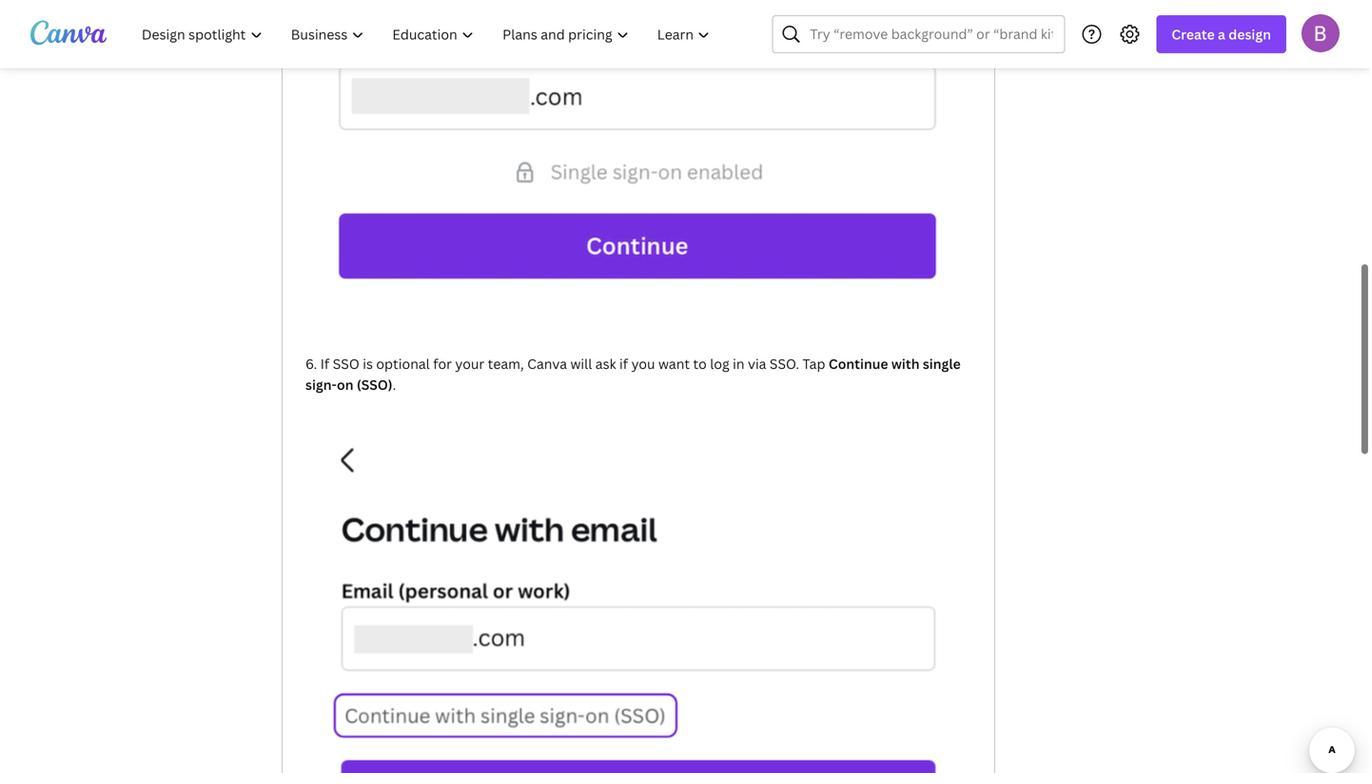 Task type: vqa. For each thing, say whether or not it's contained in the screenshot.
the Animate
no



Task type: describe. For each thing, give the bounding box(es) containing it.
will
[[571, 355, 592, 373]]

want
[[659, 355, 690, 373]]

continue
[[829, 355, 889, 373]]

if
[[321, 355, 330, 373]]

on
[[337, 376, 354, 394]]

team,
[[488, 355, 524, 373]]

top level navigation element
[[129, 15, 727, 53]]

in
[[733, 355, 745, 373]]

you
[[632, 355, 656, 373]]

create a design
[[1172, 25, 1272, 43]]

(sso)
[[357, 376, 393, 394]]

.
[[393, 376, 396, 394]]

if
[[620, 355, 628, 373]]

bob builder image
[[1302, 14, 1340, 52]]

is
[[363, 355, 373, 373]]

continue with single sign-on (sso)
[[306, 355, 961, 394]]

a
[[1219, 25, 1226, 43]]

to
[[693, 355, 707, 373]]

create a design button
[[1157, 15, 1287, 53]]

canva
[[528, 355, 567, 373]]

create
[[1172, 25, 1215, 43]]

your
[[455, 355, 485, 373]]

design
[[1229, 25, 1272, 43]]



Task type: locate. For each thing, give the bounding box(es) containing it.
log
[[710, 355, 730, 373]]

tap
[[803, 355, 826, 373]]

6.
[[306, 355, 317, 373]]

single
[[923, 355, 961, 373]]

sign-
[[306, 376, 337, 394]]

for
[[433, 355, 452, 373]]

Try "remove background" or "brand kit" search field
[[811, 16, 1053, 52]]

sso.
[[770, 355, 800, 373]]

6. if sso is optional for your team, canva will ask if you want to log in via sso. tap
[[306, 355, 829, 373]]

via
[[748, 355, 767, 373]]

ask
[[596, 355, 616, 373]]

with
[[892, 355, 920, 373]]

optional
[[376, 355, 430, 373]]

sso
[[333, 355, 360, 373]]



